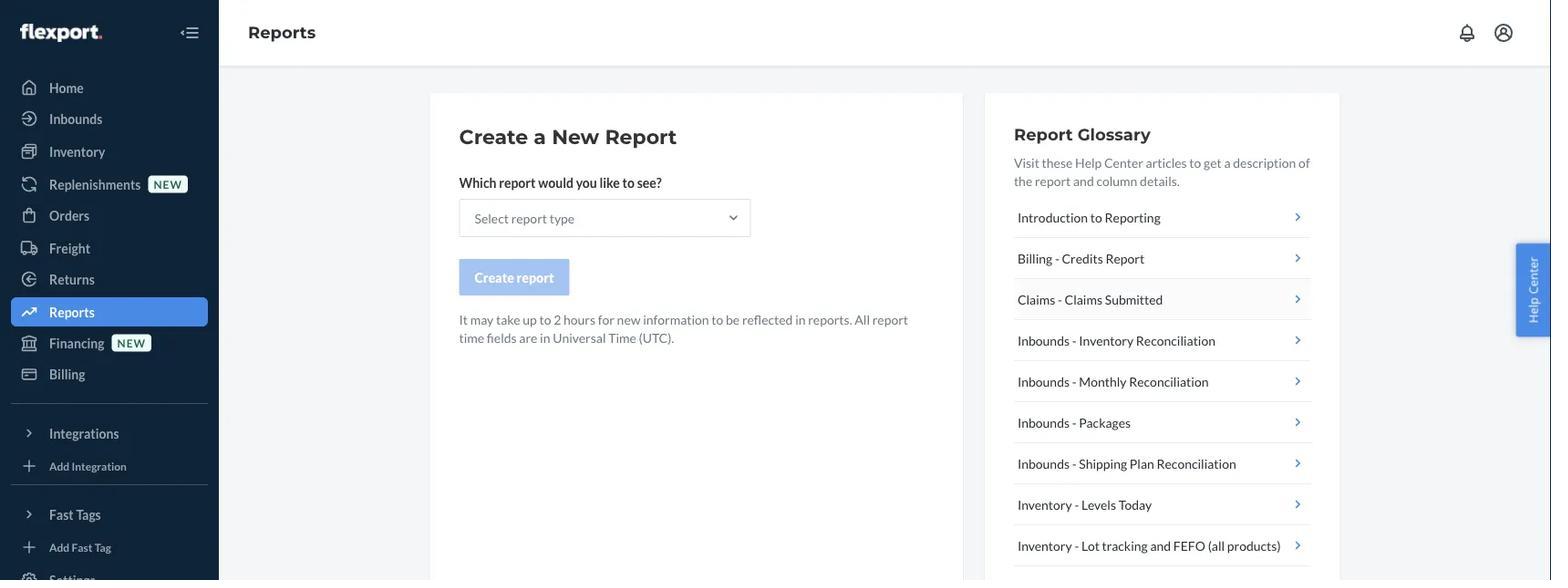 Task type: describe. For each thing, give the bounding box(es) containing it.
(utc).
[[639, 330, 674, 345]]

report inside it may take up to 2 hours for new information to be reflected in reports. all report time fields are in universal time (utc).
[[873, 312, 909, 327]]

articles
[[1146, 155, 1187, 170]]

orders link
[[11, 201, 208, 230]]

flexport logo image
[[20, 24, 102, 42]]

column
[[1097, 173, 1138, 188]]

inbounds for inbounds - shipping plan reconciliation
[[1018, 456, 1070, 471]]

- for inventory
[[1073, 332, 1077, 348]]

close navigation image
[[179, 22, 201, 44]]

credits
[[1062, 250, 1104, 266]]

report for create report
[[517, 270, 554, 285]]

reconciliation for inbounds - monthly reconciliation
[[1130, 374, 1209, 389]]

add fast tag
[[49, 540, 111, 554]]

open account menu image
[[1493, 22, 1515, 44]]

to left 2
[[540, 312, 551, 327]]

2
[[554, 312, 561, 327]]

it
[[459, 312, 468, 327]]

to inside button
[[1091, 209, 1103, 225]]

all
[[855, 312, 870, 327]]

get
[[1204, 155, 1222, 170]]

be
[[726, 312, 740, 327]]

2 vertical spatial reconciliation
[[1157, 456, 1237, 471]]

reflected
[[742, 312, 793, 327]]

integrations
[[49, 426, 119, 441]]

to right like at the left
[[623, 175, 635, 190]]

would
[[538, 175, 574, 190]]

levels
[[1082, 497, 1117, 512]]

inbounds - inventory reconciliation button
[[1014, 320, 1311, 361]]

help center button
[[1516, 243, 1552, 337]]

- for shipping
[[1073, 456, 1077, 471]]

which
[[459, 175, 497, 190]]

1 horizontal spatial in
[[796, 312, 806, 327]]

freight link
[[11, 234, 208, 263]]

description
[[1234, 155, 1297, 170]]

center inside visit these help center articles to get a description of the report and column details.
[[1105, 155, 1144, 170]]

select
[[475, 210, 509, 226]]

(all
[[1208, 538, 1225, 553]]

up
[[523, 312, 537, 327]]

add for add fast tag
[[49, 540, 70, 554]]

to left be
[[712, 312, 724, 327]]

and inside button
[[1151, 538, 1171, 553]]

new for replenishments
[[154, 177, 182, 191]]

tags
[[76, 507, 101, 522]]

inventory up monthly
[[1079, 332, 1134, 348]]

universal
[[553, 330, 606, 345]]

replenishments
[[49, 177, 141, 192]]

home
[[49, 80, 84, 95]]

create report button
[[459, 259, 570, 296]]

- for packages
[[1073, 415, 1077, 430]]

introduction to reporting
[[1018, 209, 1161, 225]]

inventory - levels today button
[[1014, 484, 1311, 525]]

1 horizontal spatial report
[[1014, 124, 1073, 144]]

freight
[[49, 240, 90, 256]]

introduction
[[1018, 209, 1088, 225]]

inbounds - packages button
[[1014, 402, 1311, 443]]

time
[[459, 330, 485, 345]]

report for billing - credits report
[[1106, 250, 1145, 266]]

products)
[[1228, 538, 1281, 553]]

1 vertical spatial fast
[[72, 540, 93, 554]]

inbounds - monthly reconciliation button
[[1014, 361, 1311, 402]]

inbounds for inbounds
[[49, 111, 102, 126]]

fast tags button
[[11, 500, 208, 529]]

help center
[[1526, 257, 1542, 323]]

claims - claims submitted button
[[1014, 279, 1311, 320]]

and inside visit these help center articles to get a description of the report and column details.
[[1074, 173, 1094, 188]]

create for create report
[[475, 270, 514, 285]]

type
[[550, 210, 575, 226]]

home link
[[11, 73, 208, 102]]

details.
[[1140, 173, 1180, 188]]

add integration link
[[11, 455, 208, 477]]

visit
[[1014, 155, 1040, 170]]

0 vertical spatial reports
[[248, 22, 316, 43]]

orders
[[49, 208, 90, 223]]

0 vertical spatial a
[[534, 125, 546, 149]]

- for claims
[[1058, 291, 1063, 307]]

inbounds link
[[11, 104, 208, 133]]

inventory for inventory - lot tracking and fefo (all products)
[[1018, 538, 1072, 553]]

center inside button
[[1526, 257, 1542, 294]]

monthly
[[1079, 374, 1127, 389]]

help inside visit these help center articles to get a description of the report and column details.
[[1076, 155, 1102, 170]]

the
[[1014, 173, 1033, 188]]

like
[[600, 175, 620, 190]]

add for add integration
[[49, 459, 70, 472]]

tag
[[95, 540, 111, 554]]

inventory for inventory
[[49, 144, 105, 159]]

visit these help center articles to get a description of the report and column details.
[[1014, 155, 1310, 188]]

submitted
[[1105, 291, 1163, 307]]

returns
[[49, 271, 95, 287]]

inbounds - inventory reconciliation
[[1018, 332, 1216, 348]]

reports.
[[808, 312, 853, 327]]

fast tags
[[49, 507, 101, 522]]

reports inside reports link
[[49, 304, 95, 320]]

inventory - levels today
[[1018, 497, 1152, 512]]

hours
[[564, 312, 596, 327]]

billing - credits report button
[[1014, 238, 1311, 279]]

may
[[470, 312, 494, 327]]

integration
[[72, 459, 127, 472]]



Task type: locate. For each thing, give the bounding box(es) containing it.
report up 'these'
[[1014, 124, 1073, 144]]

report for select report type
[[511, 210, 547, 226]]

inbounds down claims - claims submitted
[[1018, 332, 1070, 348]]

1 vertical spatial reports link
[[11, 297, 208, 327]]

1 horizontal spatial claims
[[1065, 291, 1103, 307]]

a inside visit these help center articles to get a description of the report and column details.
[[1225, 155, 1231, 170]]

0 vertical spatial new
[[154, 177, 182, 191]]

0 horizontal spatial claims
[[1018, 291, 1056, 307]]

report down reporting
[[1106, 250, 1145, 266]]

1 add from the top
[[49, 459, 70, 472]]

fast left tags
[[49, 507, 74, 522]]

0 horizontal spatial billing
[[49, 366, 85, 382]]

these
[[1042, 155, 1073, 170]]

report
[[1014, 124, 1073, 144], [605, 125, 677, 149], [1106, 250, 1145, 266]]

inbounds down home
[[49, 111, 102, 126]]

reconciliation
[[1136, 332, 1216, 348], [1130, 374, 1209, 389], [1157, 456, 1237, 471]]

reports link
[[248, 22, 316, 43], [11, 297, 208, 327]]

add down fast tags
[[49, 540, 70, 554]]

inventory left lot
[[1018, 538, 1072, 553]]

fast inside dropdown button
[[49, 507, 74, 522]]

inbounds for inbounds - monthly reconciliation
[[1018, 374, 1070, 389]]

1 horizontal spatial a
[[1225, 155, 1231, 170]]

inventory - lot tracking and fefo (all products) button
[[1014, 525, 1311, 566]]

1 horizontal spatial reports link
[[248, 22, 316, 43]]

report
[[1035, 173, 1071, 188], [499, 175, 536, 190], [511, 210, 547, 226], [517, 270, 554, 285], [873, 312, 909, 327]]

- for monthly
[[1073, 374, 1077, 389]]

time
[[609, 330, 637, 345]]

for
[[598, 312, 615, 327]]

1 horizontal spatial new
[[154, 177, 182, 191]]

- left monthly
[[1073, 374, 1077, 389]]

it may take up to 2 hours for new information to be reflected in reports. all report time fields are in universal time (utc).
[[459, 312, 909, 345]]

report for which report would you like to see?
[[499, 175, 536, 190]]

- left the "credits"
[[1055, 250, 1060, 266]]

reconciliation down claims - claims submitted button
[[1136, 332, 1216, 348]]

inbounds - shipping plan reconciliation
[[1018, 456, 1237, 471]]

plan
[[1130, 456, 1155, 471]]

reporting
[[1105, 209, 1161, 225]]

claims
[[1018, 291, 1056, 307], [1065, 291, 1103, 307]]

1 horizontal spatial and
[[1151, 538, 1171, 553]]

- inside 'button'
[[1055, 250, 1060, 266]]

inventory up replenishments
[[49, 144, 105, 159]]

inventory for inventory - levels today
[[1018, 497, 1072, 512]]

add
[[49, 459, 70, 472], [49, 540, 70, 554]]

0 horizontal spatial in
[[540, 330, 551, 345]]

billing down introduction in the top of the page
[[1018, 250, 1053, 266]]

0 horizontal spatial report
[[605, 125, 677, 149]]

and
[[1074, 173, 1094, 188], [1151, 538, 1171, 553]]

select report type
[[475, 210, 575, 226]]

take
[[496, 312, 520, 327]]

create for create a new report
[[459, 125, 528, 149]]

financing
[[49, 335, 105, 351]]

reports
[[248, 22, 316, 43], [49, 304, 95, 320]]

report up up
[[517, 270, 554, 285]]

fields
[[487, 330, 517, 345]]

2 claims from the left
[[1065, 291, 1103, 307]]

1 horizontal spatial help
[[1526, 297, 1542, 323]]

introduction to reporting button
[[1014, 197, 1311, 238]]

in
[[796, 312, 806, 327], [540, 330, 551, 345]]

inbounds for inbounds - inventory reconciliation
[[1018, 332, 1070, 348]]

0 horizontal spatial reports link
[[11, 297, 208, 327]]

- for levels
[[1075, 497, 1079, 512]]

inventory - lot tracking and fefo (all products)
[[1018, 538, 1281, 553]]

1 vertical spatial add
[[49, 540, 70, 554]]

2 horizontal spatial new
[[617, 312, 641, 327]]

claims - claims submitted
[[1018, 291, 1163, 307]]

new
[[154, 177, 182, 191], [617, 312, 641, 327], [117, 336, 146, 349]]

in right 'are'
[[540, 330, 551, 345]]

1 vertical spatial and
[[1151, 538, 1171, 553]]

- for lot
[[1075, 538, 1079, 553]]

inventory
[[49, 144, 105, 159], [1079, 332, 1134, 348], [1018, 497, 1072, 512], [1018, 538, 1072, 553]]

add integration
[[49, 459, 127, 472]]

0 vertical spatial add
[[49, 459, 70, 472]]

glossary
[[1078, 124, 1151, 144]]

1 claims from the left
[[1018, 291, 1056, 307]]

2 horizontal spatial report
[[1106, 250, 1145, 266]]

0 vertical spatial and
[[1074, 173, 1094, 188]]

inventory left levels
[[1018, 497, 1072, 512]]

- left the shipping
[[1073, 456, 1077, 471]]

a right get
[[1225, 155, 1231, 170]]

integrations button
[[11, 419, 208, 448]]

shipping
[[1079, 456, 1128, 471]]

- left levels
[[1075, 497, 1079, 512]]

0 vertical spatial reports link
[[248, 22, 316, 43]]

- down billing - credits report
[[1058, 291, 1063, 307]]

0 horizontal spatial a
[[534, 125, 546, 149]]

are
[[519, 330, 538, 345]]

new up time on the left of the page
[[617, 312, 641, 327]]

create a new report
[[459, 125, 677, 149]]

billing - credits report
[[1018, 250, 1145, 266]]

report glossary
[[1014, 124, 1151, 144]]

1 vertical spatial center
[[1526, 257, 1542, 294]]

you
[[576, 175, 597, 190]]

a
[[534, 125, 546, 149], [1225, 155, 1231, 170]]

inventory link
[[11, 137, 208, 166]]

- inside "button"
[[1075, 497, 1079, 512]]

in left reports.
[[796, 312, 806, 327]]

billing link
[[11, 359, 208, 389]]

lot
[[1082, 538, 1100, 553]]

claims down the "credits"
[[1065, 291, 1103, 307]]

inventory inside "button"
[[1018, 497, 1072, 512]]

new inside it may take up to 2 hours for new information to be reflected in reports. all report time fields are in universal time (utc).
[[617, 312, 641, 327]]

0 vertical spatial billing
[[1018, 250, 1053, 266]]

inbounds - shipping plan reconciliation button
[[1014, 443, 1311, 484]]

1 vertical spatial reports
[[49, 304, 95, 320]]

fefo
[[1174, 538, 1206, 553]]

inbounds left packages
[[1018, 415, 1070, 430]]

1 vertical spatial reconciliation
[[1130, 374, 1209, 389]]

report up the see?
[[605, 125, 677, 149]]

billing down 'financing'
[[49, 366, 85, 382]]

create up which at the left of the page
[[459, 125, 528, 149]]

report right all
[[873, 312, 909, 327]]

a left new
[[534, 125, 546, 149]]

billing for billing
[[49, 366, 85, 382]]

add inside add fast tag link
[[49, 540, 70, 554]]

0 horizontal spatial reports
[[49, 304, 95, 320]]

report inside billing - credits report 'button'
[[1106, 250, 1145, 266]]

claims down billing - credits report
[[1018, 291, 1056, 307]]

center
[[1105, 155, 1144, 170], [1526, 257, 1542, 294]]

inbounds for inbounds - packages
[[1018, 415, 1070, 430]]

to inside visit these help center articles to get a description of the report and column details.
[[1190, 155, 1202, 170]]

reconciliation down inbounds - packages button
[[1157, 456, 1237, 471]]

0 vertical spatial fast
[[49, 507, 74, 522]]

1 horizontal spatial reports
[[248, 22, 316, 43]]

and left fefo on the right of the page
[[1151, 538, 1171, 553]]

create report
[[475, 270, 554, 285]]

open notifications image
[[1457, 22, 1479, 44]]

new up "billing" link
[[117, 336, 146, 349]]

which report would you like to see?
[[459, 175, 662, 190]]

new up orders link
[[154, 177, 182, 191]]

- left packages
[[1073, 415, 1077, 430]]

1 vertical spatial a
[[1225, 155, 1231, 170]]

new for financing
[[117, 336, 146, 349]]

add left integration
[[49, 459, 70, 472]]

0 vertical spatial reconciliation
[[1136, 332, 1216, 348]]

0 horizontal spatial new
[[117, 336, 146, 349]]

fast
[[49, 507, 74, 522], [72, 540, 93, 554]]

inbounds
[[49, 111, 102, 126], [1018, 332, 1070, 348], [1018, 374, 1070, 389], [1018, 415, 1070, 430], [1018, 456, 1070, 471]]

inbounds up inbounds - packages
[[1018, 374, 1070, 389]]

of
[[1299, 155, 1310, 170]]

help inside button
[[1526, 297, 1542, 323]]

1 vertical spatial billing
[[49, 366, 85, 382]]

0 vertical spatial help
[[1076, 155, 1102, 170]]

1 vertical spatial help
[[1526, 297, 1542, 323]]

today
[[1119, 497, 1152, 512]]

returns link
[[11, 265, 208, 294]]

1 horizontal spatial billing
[[1018, 250, 1053, 266]]

report inside visit these help center articles to get a description of the report and column details.
[[1035, 173, 1071, 188]]

to left get
[[1190, 155, 1202, 170]]

information
[[643, 312, 709, 327]]

report up select report type
[[499, 175, 536, 190]]

0 vertical spatial create
[[459, 125, 528, 149]]

0 horizontal spatial center
[[1105, 155, 1144, 170]]

billing for billing - credits report
[[1018, 250, 1053, 266]]

1 vertical spatial create
[[475, 270, 514, 285]]

add inside add integration link
[[49, 459, 70, 472]]

fast left 'tag' on the left of the page
[[72, 540, 93, 554]]

- down claims - claims submitted
[[1073, 332, 1077, 348]]

2 add from the top
[[49, 540, 70, 554]]

1 horizontal spatial center
[[1526, 257, 1542, 294]]

- left lot
[[1075, 538, 1079, 553]]

billing
[[1018, 250, 1053, 266], [49, 366, 85, 382]]

1 vertical spatial in
[[540, 330, 551, 345]]

help
[[1076, 155, 1102, 170], [1526, 297, 1542, 323]]

0 horizontal spatial and
[[1074, 173, 1094, 188]]

report down 'these'
[[1035, 173, 1071, 188]]

see?
[[637, 175, 662, 190]]

to left reporting
[[1091, 209, 1103, 225]]

1 vertical spatial new
[[617, 312, 641, 327]]

inbounds down inbounds - packages
[[1018, 456, 1070, 471]]

reconciliation down inbounds - inventory reconciliation button
[[1130, 374, 1209, 389]]

inbounds - packages
[[1018, 415, 1131, 430]]

new
[[552, 125, 599, 149]]

report for create a new report
[[605, 125, 677, 149]]

0 horizontal spatial help
[[1076, 155, 1102, 170]]

tracking
[[1102, 538, 1148, 553]]

2 vertical spatial new
[[117, 336, 146, 349]]

create up may
[[475, 270, 514, 285]]

0 vertical spatial in
[[796, 312, 806, 327]]

report left type
[[511, 210, 547, 226]]

billing inside 'button'
[[1018, 250, 1053, 266]]

to
[[1190, 155, 1202, 170], [623, 175, 635, 190], [1091, 209, 1103, 225], [540, 312, 551, 327], [712, 312, 724, 327]]

report inside create report button
[[517, 270, 554, 285]]

inbounds - monthly reconciliation
[[1018, 374, 1209, 389]]

reconciliation for inbounds - inventory reconciliation
[[1136, 332, 1216, 348]]

- for credits
[[1055, 250, 1060, 266]]

create inside button
[[475, 270, 514, 285]]

0 vertical spatial center
[[1105, 155, 1144, 170]]

packages
[[1079, 415, 1131, 430]]

and left column
[[1074, 173, 1094, 188]]



Task type: vqa. For each thing, say whether or not it's contained in the screenshot.
BY
no



